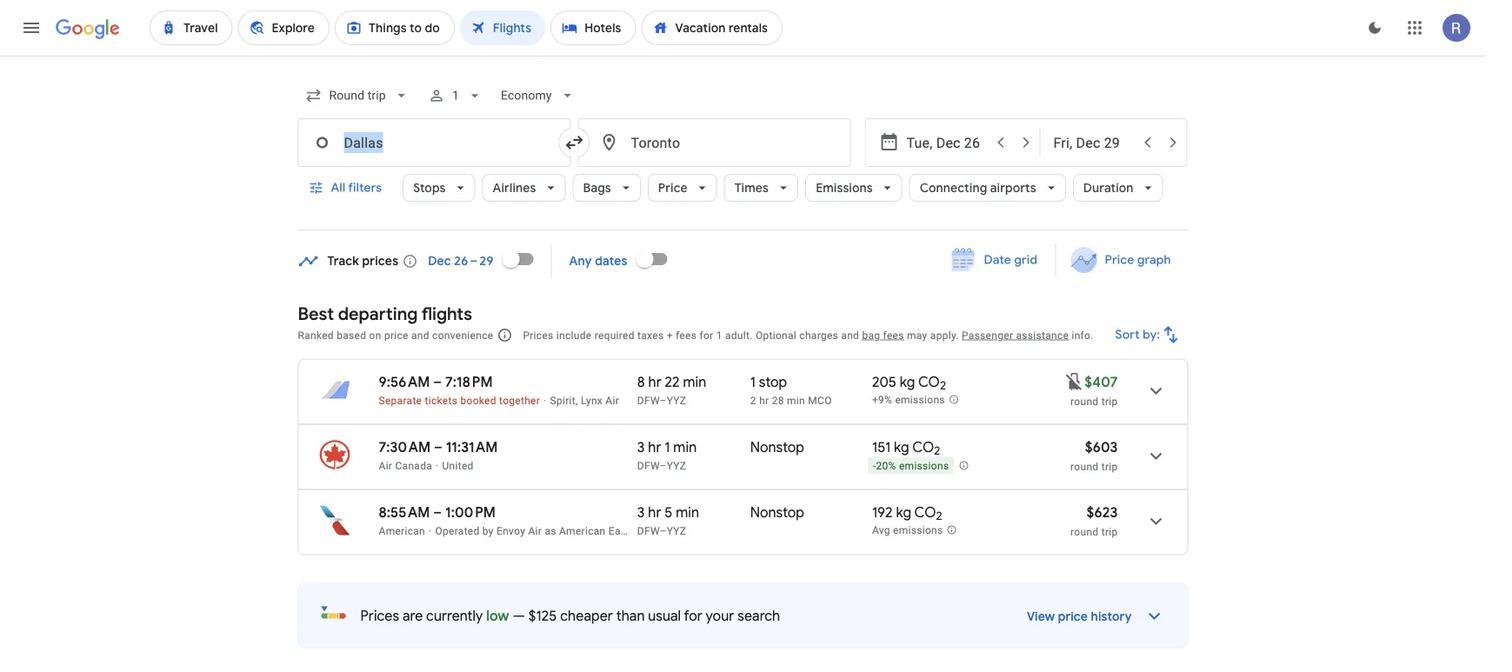 Task type: vqa. For each thing, say whether or not it's contained in the screenshot.
1st 498 US dollars text field from the bottom of the page
no



Task type: locate. For each thing, give the bounding box(es) containing it.
avg
[[872, 525, 890, 537]]

times
[[735, 180, 769, 196]]

2 up avg emissions
[[936, 509, 942, 524]]

dfw inside 3 hr 1 min dfw – yyz
[[637, 460, 660, 472]]

3
[[637, 438, 645, 456], [637, 504, 645, 521]]

2 round from the top
[[1071, 461, 1099, 473]]

0 vertical spatial price
[[658, 180, 688, 196]]

hr right 8
[[648, 373, 662, 391]]

envoy
[[497, 525, 525, 537]]

– down 22
[[660, 394, 667, 407]]

None text field
[[298, 118, 571, 167], [578, 118, 851, 167], [298, 118, 571, 167], [578, 118, 851, 167]]

2 and from the left
[[841, 329, 859, 341]]

connecting
[[920, 180, 987, 196]]

dfw down 8
[[637, 394, 660, 407]]

3 yyz from the top
[[667, 525, 686, 537]]

for left adult.
[[700, 329, 713, 341]]

yyz inside 3 hr 5 min dfw – yyz
[[667, 525, 686, 537]]

nonstop flight. element for 3 hr 1 min
[[750, 438, 804, 459]]

american right as
[[559, 525, 606, 537]]

0 vertical spatial 3
[[637, 438, 645, 456]]

2 horizontal spatial air
[[606, 394, 619, 407]]

trip down $623 at right bottom
[[1102, 526, 1118, 538]]

0 horizontal spatial and
[[411, 329, 429, 341]]

2 vertical spatial dfw
[[637, 525, 660, 537]]

trip
[[1102, 395, 1118, 407], [1102, 461, 1118, 473], [1102, 526, 1118, 538]]

0 vertical spatial for
[[700, 329, 713, 341]]

1 american from the left
[[379, 525, 425, 537]]

2 yyz from the top
[[667, 460, 686, 472]]

Arrival time: 11:31 AM. text field
[[446, 438, 498, 456]]

1 vertical spatial yyz
[[667, 460, 686, 472]]

8 hr 22 min dfw – yyz
[[637, 373, 706, 407]]

– down total duration 3 hr 1 min. element
[[660, 460, 667, 472]]

1 stop flight. element
[[750, 373, 787, 394]]

1 nonstop flight. element from the top
[[750, 438, 804, 459]]

round inside '$603 round trip'
[[1071, 461, 1099, 473]]

2 inside 192 kg co 2
[[936, 509, 942, 524]]

for left your
[[684, 607, 702, 625]]

and down flights
[[411, 329, 429, 341]]

0 horizontal spatial prices
[[360, 607, 399, 625]]

kg inside 205 kg co 2
[[900, 373, 915, 391]]

stops button
[[403, 167, 475, 209]]

nonstop flight. element
[[750, 438, 804, 459], [750, 504, 804, 524]]

3 dfw from the top
[[637, 525, 660, 537]]

flight details. leaves dallas/fort worth international airport at 8:55 am on tuesday, december 26 and arrives at toronto pearson international airport at 1:00 pm on tuesday, december 26. image
[[1135, 501, 1177, 542]]

change appearance image
[[1354, 7, 1396, 49]]

0 vertical spatial trip
[[1102, 395, 1118, 407]]

date grid
[[984, 252, 1038, 268]]

co for 192
[[915, 504, 936, 521]]

adult.
[[725, 329, 753, 341]]

view
[[1027, 609, 1055, 625]]

-
[[873, 460, 876, 472]]

required
[[595, 329, 635, 341]]

emissions
[[895, 394, 945, 406], [899, 460, 949, 472], [893, 525, 943, 537]]

Departure time: 9:56 AM. text field
[[379, 373, 430, 391]]

Arrival time: 7:18 PM. text field
[[445, 373, 493, 391]]

bags
[[583, 180, 611, 196]]

nonstop
[[750, 438, 804, 456], [750, 504, 804, 521]]

3 inside 3 hr 5 min dfw – yyz
[[637, 504, 645, 521]]

times button
[[724, 167, 798, 209]]

separate tickets booked together. this trip includes tickets from multiple airlines. missed connections may be protected by kiwi.com.. element
[[379, 394, 540, 407]]

connecting airports button
[[909, 167, 1066, 209]]

track prices
[[327, 254, 399, 269]]

price left graph
[[1105, 252, 1134, 268]]

2 inside 151 kg co 2
[[934, 444, 940, 458]]

yyz inside 8 hr 22 min dfw – yyz
[[667, 394, 686, 407]]

1 horizontal spatial american
[[559, 525, 606, 537]]

nonstop flight. element for 3 hr 5 min
[[750, 504, 804, 524]]

american
[[379, 525, 425, 537], [559, 525, 606, 537]]

2 3 from the top
[[637, 504, 645, 521]]

8:55 am – 1:00 pm
[[379, 504, 496, 521]]

1 yyz from the top
[[667, 394, 686, 407]]

emissions down 192 kg co 2
[[893, 525, 943, 537]]

air down 7:30 am
[[379, 460, 392, 472]]

dec
[[428, 254, 451, 269]]

5
[[665, 504, 673, 521]]

and left bag
[[841, 329, 859, 341]]

on
[[369, 329, 381, 341]]

airlines
[[493, 180, 536, 196]]

round inside $623 round trip
[[1071, 526, 1099, 538]]

1 vertical spatial price
[[1058, 609, 1088, 625]]

min for 8 hr 22 min
[[683, 373, 706, 391]]

2 vertical spatial co
[[915, 504, 936, 521]]

0 horizontal spatial air
[[379, 460, 392, 472]]

yyz for 5
[[667, 525, 686, 537]]

1 3 from the top
[[637, 438, 645, 456]]

1 vertical spatial kg
[[894, 438, 909, 456]]

hr left 28
[[759, 394, 769, 407]]

1 horizontal spatial and
[[841, 329, 859, 341]]

1 vertical spatial prices
[[360, 607, 399, 625]]

kg up "+9% emissions"
[[900, 373, 915, 391]]

ranked
[[298, 329, 334, 341]]

2 vertical spatial trip
[[1102, 526, 1118, 538]]

0 horizontal spatial price
[[658, 180, 688, 196]]

hr down 8 hr 22 min dfw – yyz
[[648, 438, 661, 456]]

prices left the 'are'
[[360, 607, 399, 625]]

prices for prices include required taxes + fees for 1 adult. optional charges and bag fees may apply. passenger assistance
[[523, 329, 554, 341]]

2 down 1 stop flight. element
[[750, 394, 757, 407]]

1 vertical spatial dfw
[[637, 460, 660, 472]]

1 horizontal spatial fees
[[883, 329, 904, 341]]

2 up -20% emissions
[[934, 444, 940, 458]]

2 nonstop from the top
[[750, 504, 804, 521]]

total duration 3 hr 1 min. element
[[637, 438, 750, 459]]

3 trip from the top
[[1102, 526, 1118, 538]]

co inside 205 kg co 2
[[918, 373, 940, 391]]

1 horizontal spatial prices
[[523, 329, 554, 341]]

emissions down 205 kg co 2
[[895, 394, 945, 406]]

price
[[384, 329, 409, 341], [1058, 609, 1088, 625]]

hr inside 3 hr 1 min dfw – yyz
[[648, 438, 661, 456]]

1 inside 3 hr 1 min dfw – yyz
[[665, 438, 670, 456]]

canada
[[395, 460, 432, 472]]

main menu image
[[21, 17, 42, 38]]

0 horizontal spatial fees
[[676, 329, 697, 341]]

3 down 8 hr 22 min dfw – yyz
[[637, 438, 645, 456]]

2 for 205
[[940, 378, 946, 393]]

2 trip from the top
[[1102, 461, 1118, 473]]

yyz down 5
[[667, 525, 686, 537]]

1 horizontal spatial air
[[528, 525, 542, 537]]

currently
[[426, 607, 483, 625]]

none search field containing all filters
[[298, 75, 1188, 230]]

american down 8:55 am
[[379, 525, 425, 537]]

air left as
[[528, 525, 542, 537]]

this price for this flight doesn't include overhead bin access. if you need a carry-on bag, use the bags filter to update prices. image
[[1064, 371, 1085, 392]]

0 horizontal spatial american
[[379, 525, 425, 537]]

hr for 8 hr 22 min
[[648, 373, 662, 391]]

hr inside 8 hr 22 min dfw – yyz
[[648, 373, 662, 391]]

fees right "+"
[[676, 329, 697, 341]]

find the best price region
[[298, 238, 1188, 290]]

3 round from the top
[[1071, 526, 1099, 538]]

trip down $603
[[1102, 461, 1118, 473]]

price for price graph
[[1105, 252, 1134, 268]]

any dates
[[569, 254, 628, 269]]

1 fees from the left
[[676, 329, 697, 341]]

1 vertical spatial co
[[912, 438, 934, 456]]

track
[[327, 254, 359, 269]]

$125
[[529, 607, 557, 625]]

603 US dollars text field
[[1085, 438, 1118, 456]]

min right 28
[[787, 394, 805, 407]]

3 left 5
[[637, 504, 645, 521]]

prices right learn more about ranking icon
[[523, 329, 554, 341]]

1 inside "1 stop 2 hr 28 min mco"
[[750, 373, 756, 391]]

co inside 151 kg co 2
[[912, 438, 934, 456]]

Return text field
[[1054, 119, 1134, 166]]

0 vertical spatial kg
[[900, 373, 915, 391]]

kg up avg emissions
[[896, 504, 912, 521]]

None search field
[[298, 75, 1188, 230]]

– inside 3 hr 5 min dfw – yyz
[[660, 525, 667, 537]]

2 vertical spatial air
[[528, 525, 542, 537]]

filters
[[348, 180, 382, 196]]

0 vertical spatial co
[[918, 373, 940, 391]]

0 vertical spatial dfw
[[637, 394, 660, 407]]

yyz
[[667, 394, 686, 407], [667, 460, 686, 472], [667, 525, 686, 537]]

1:00 pm
[[445, 504, 496, 521]]

dfw inside 8 hr 22 min dfw – yyz
[[637, 394, 660, 407]]

yyz down 22
[[667, 394, 686, 407]]

1 trip from the top
[[1102, 395, 1118, 407]]

price inside button
[[1105, 252, 1134, 268]]

2 inside 205 kg co 2
[[940, 378, 946, 393]]

price
[[658, 180, 688, 196], [1105, 252, 1134, 268]]

1 vertical spatial nonstop
[[750, 504, 804, 521]]

hr inside 3 hr 5 min dfw – yyz
[[648, 504, 661, 521]]

min right 5
[[676, 504, 699, 521]]

2
[[940, 378, 946, 393], [750, 394, 757, 407], [934, 444, 940, 458], [936, 509, 942, 524]]

1 vertical spatial price
[[1105, 252, 1134, 268]]

optional
[[756, 329, 797, 341]]

407 US dollars text field
[[1085, 373, 1118, 391]]

None field
[[298, 80, 417, 111], [494, 80, 583, 111], [298, 80, 417, 111], [494, 80, 583, 111]]

2 vertical spatial round
[[1071, 526, 1099, 538]]

by
[[483, 525, 494, 537]]

round down this price for this flight doesn't include overhead bin access. if you need a carry-on bag, use the bags filter to update prices. icon
[[1071, 395, 1099, 407]]

-20% emissions
[[873, 460, 949, 472]]

are
[[403, 607, 423, 625]]

min right 22
[[683, 373, 706, 391]]

min down 8 hr 22 min dfw – yyz
[[673, 438, 697, 456]]

price inside popup button
[[658, 180, 688, 196]]

1 vertical spatial trip
[[1102, 461, 1118, 473]]

0 vertical spatial round
[[1071, 395, 1099, 407]]

dfw right eagle
[[637, 525, 660, 537]]

min
[[683, 373, 706, 391], [787, 394, 805, 407], [673, 438, 697, 456], [676, 504, 699, 521]]

round for $603
[[1071, 461, 1099, 473]]

round down $623 text box
[[1071, 526, 1099, 538]]

2 nonstop flight. element from the top
[[750, 504, 804, 524]]

2 fees from the left
[[883, 329, 904, 341]]

Arrival time: 1:00 PM. text field
[[445, 504, 496, 521]]

1 vertical spatial 3
[[637, 504, 645, 521]]

departing
[[338, 303, 418, 325]]

your
[[706, 607, 734, 625]]

Departure time: 7:30 AM. text field
[[379, 438, 431, 456]]

co for 205
[[918, 373, 940, 391]]

0 vertical spatial yyz
[[667, 394, 686, 407]]

hr left 5
[[648, 504, 661, 521]]

separate
[[379, 394, 422, 407]]

co up -20% emissions
[[912, 438, 934, 456]]

1 vertical spatial nonstop flight. element
[[750, 504, 804, 524]]

min inside 8 hr 22 min dfw – yyz
[[683, 373, 706, 391]]

emissions button
[[805, 167, 902, 209]]

min inside 3 hr 1 min dfw – yyz
[[673, 438, 697, 456]]

2 vertical spatial emissions
[[893, 525, 943, 537]]

price for price
[[658, 180, 688, 196]]

co up avg emissions
[[915, 504, 936, 521]]

passenger assistance button
[[962, 329, 1069, 341]]

hr for 3 hr 1 min
[[648, 438, 661, 456]]

convenience
[[432, 329, 493, 341]]

0 vertical spatial nonstop flight. element
[[750, 438, 804, 459]]

0 vertical spatial nonstop
[[750, 438, 804, 456]]

fees right bag
[[883, 329, 904, 341]]

co up "+9% emissions"
[[918, 373, 940, 391]]

price right on
[[384, 329, 409, 341]]

flights
[[422, 303, 472, 325]]

stop
[[759, 373, 787, 391]]

1 vertical spatial air
[[379, 460, 392, 472]]

kg inside 192 kg co 2
[[896, 504, 912, 521]]

dfw down total duration 3 hr 1 min. element
[[637, 460, 660, 472]]

trip inside $623 round trip
[[1102, 526, 1118, 538]]

1 dfw from the top
[[637, 394, 660, 407]]

eagle
[[609, 525, 635, 537]]

price right view
[[1058, 609, 1088, 625]]

0 vertical spatial emissions
[[895, 394, 945, 406]]

1 nonstop from the top
[[750, 438, 804, 456]]

round down $603
[[1071, 461, 1099, 473]]

min inside 3 hr 5 min dfw – yyz
[[676, 504, 699, 521]]

yyz inside 3 hr 1 min dfw – yyz
[[667, 460, 686, 472]]

yyz down total duration 3 hr 1 min. element
[[667, 460, 686, 472]]

apply.
[[930, 329, 959, 341]]

0 vertical spatial air
[[606, 394, 619, 407]]

trip inside '$603 round trip'
[[1102, 461, 1118, 473]]

emissions down 151 kg co 2
[[899, 460, 949, 472]]

1
[[452, 88, 459, 103], [716, 329, 722, 341], [750, 373, 756, 391], [665, 438, 670, 456]]

1 vertical spatial round
[[1071, 461, 1099, 473]]

dec 26 – 29
[[428, 254, 494, 269]]

air right the lynx
[[606, 394, 619, 407]]

3 inside 3 hr 1 min dfw – yyz
[[637, 438, 645, 456]]

dfw for 3 hr 5 min
[[637, 525, 660, 537]]

2 vertical spatial yyz
[[667, 525, 686, 537]]

air
[[606, 394, 619, 407], [379, 460, 392, 472], [528, 525, 542, 537]]

623 US dollars text field
[[1087, 504, 1118, 521]]

0 vertical spatial prices
[[523, 329, 554, 341]]

price right bags popup button
[[658, 180, 688, 196]]

total duration 8 hr 22 min. element
[[637, 373, 750, 394]]

and
[[411, 329, 429, 341], [841, 329, 859, 341]]

dfw inside 3 hr 5 min dfw – yyz
[[637, 525, 660, 537]]

2 dfw from the top
[[637, 460, 660, 472]]

swap origin and destination. image
[[564, 132, 585, 153]]

2 vertical spatial kg
[[896, 504, 912, 521]]

0 horizontal spatial price
[[384, 329, 409, 341]]

kg inside 151 kg co 2
[[894, 438, 909, 456]]

trip for $623
[[1102, 526, 1118, 538]]

co inside 192 kg co 2
[[915, 504, 936, 521]]

– down 5
[[660, 525, 667, 537]]

dfw for 3 hr 1 min
[[637, 460, 660, 472]]

all
[[331, 180, 346, 196]]

loading results progress bar
[[0, 56, 1486, 59]]

trip down 407 us dollars text box
[[1102, 395, 1118, 407]]

nonstop for 3 hr 5 min
[[750, 504, 804, 521]]

3 for 3 hr 1 min
[[637, 438, 645, 456]]

2 up "+9% emissions"
[[940, 378, 946, 393]]

sort
[[1116, 327, 1140, 343]]

151
[[872, 438, 891, 456]]

1 horizontal spatial price
[[1105, 252, 1134, 268]]

kg right 151
[[894, 438, 909, 456]]



Task type: describe. For each thing, give the bounding box(es) containing it.
low
[[486, 607, 509, 625]]

co for 151
[[912, 438, 934, 456]]

mco
[[808, 394, 832, 407]]

separate tickets booked together
[[379, 394, 540, 407]]

charges
[[800, 329, 838, 341]]

min for 3 hr 1 min
[[673, 438, 697, 456]]

leaves dallas/fort worth international airport at 8:55 am on tuesday, december 26 and arrives at toronto pearson international airport at 1:00 pm on tuesday, december 26. element
[[379, 504, 496, 521]]

nonstop for 3 hr 1 min
[[750, 438, 804, 456]]

history
[[1091, 609, 1132, 625]]

1 vertical spatial for
[[684, 607, 702, 625]]

1 vertical spatial emissions
[[899, 460, 949, 472]]

flight details. leaves dallas/fort worth international airport at 7:30 am on tuesday, december 26 and arrives at toronto pearson international airport at 11:31 am on tuesday, december 26. image
[[1135, 435, 1177, 477]]

151 kg co 2
[[872, 438, 940, 458]]

flight details. leaves dallas/fort worth international airport at 9:56 am on tuesday, december 26 and arrives at toronto pearson international airport at 7:18 pm on tuesday, december 26. image
[[1135, 370, 1177, 412]]

passenger
[[962, 329, 1013, 341]]

grid
[[1014, 252, 1038, 268]]

price graph button
[[1060, 244, 1185, 276]]

Departure time: 8:55 AM. text field
[[379, 504, 430, 521]]

view price history image
[[1134, 595, 1175, 637]]

learn more about tracked prices image
[[402, 254, 418, 269]]

air canada
[[379, 460, 432, 472]]

$603 round trip
[[1071, 438, 1118, 473]]

sort by:
[[1116, 327, 1161, 343]]

leaves dallas/fort worth international airport at 7:30 am on tuesday, december 26 and arrives at toronto pearson international airport at 11:31 am on tuesday, december 26. element
[[379, 438, 498, 456]]

$623
[[1087, 504, 1118, 521]]

search
[[738, 607, 780, 625]]

192 kg co 2
[[872, 504, 942, 524]]

usual
[[648, 607, 681, 625]]

total duration 3 hr 5 min. element
[[637, 504, 750, 524]]

airports
[[990, 180, 1037, 196]]

dfw for 8 hr 22 min
[[637, 394, 660, 407]]

best departing flights main content
[[298, 238, 1188, 652]]

3 hr 5 min dfw – yyz
[[637, 504, 699, 537]]

graph
[[1137, 252, 1171, 268]]

—
[[513, 607, 525, 625]]

7:18 pm
[[445, 373, 493, 391]]

$623 round trip
[[1071, 504, 1118, 538]]

united
[[442, 460, 474, 472]]

11:31 am
[[446, 438, 498, 456]]

min inside "1 stop 2 hr 28 min mco"
[[787, 394, 805, 407]]

trip for $603
[[1102, 461, 1118, 473]]

view price history
[[1027, 609, 1132, 625]]

prices
[[362, 254, 399, 269]]

3 for 3 hr 5 min
[[637, 504, 645, 521]]

any
[[569, 254, 592, 269]]

prices include required taxes + fees for 1 adult. optional charges and bag fees may apply. passenger assistance
[[523, 329, 1069, 341]]

min for 3 hr 5 min
[[676, 504, 699, 521]]

prices for prices are currently low — $125 cheaper than usual for your search
[[360, 607, 399, 625]]

date grid button
[[939, 244, 1052, 276]]

spirit, lynx air
[[550, 394, 619, 407]]

kg for 192
[[896, 504, 912, 521]]

– up united
[[434, 438, 443, 456]]

emissions for 205
[[895, 394, 945, 406]]

sort by: button
[[1109, 314, 1188, 356]]

hr for 3 hr 5 min
[[648, 504, 661, 521]]

kg for 151
[[894, 438, 909, 456]]

kg for 205
[[900, 373, 915, 391]]

2 for 192
[[936, 509, 942, 524]]

date
[[984, 252, 1012, 268]]

round trip
[[1071, 395, 1118, 407]]

airlines button
[[482, 167, 566, 209]]

1 inside 1 popup button
[[452, 88, 459, 103]]

leaves dallas/fort worth international airport at 9:56 am on tuesday, december 26 and arrives at toronto pearson international airport at 7:18 pm on tuesday, december 26. element
[[379, 373, 493, 391]]

bag fees button
[[862, 329, 904, 341]]

1 and from the left
[[411, 329, 429, 341]]

dates
[[595, 254, 628, 269]]

as
[[545, 525, 556, 537]]

emissions for 192
[[893, 525, 943, 537]]

spirit,
[[550, 394, 578, 407]]

bags button
[[573, 167, 641, 209]]

based
[[337, 329, 366, 341]]

best departing flights
[[298, 303, 472, 325]]

lynx
[[581, 394, 603, 407]]

20%
[[876, 460, 896, 472]]

operated
[[435, 525, 480, 537]]

round for $623
[[1071, 526, 1099, 538]]

1 horizontal spatial price
[[1058, 609, 1088, 625]]

– inside 8 hr 22 min dfw – yyz
[[660, 394, 667, 407]]

Departure text field
[[907, 119, 987, 166]]

prices are currently low — $125 cheaper than usual for your search
[[360, 607, 780, 625]]

layover (1 of 1) is a 2 hr 28 min layover at orlando international airport in orlando. element
[[750, 394, 864, 407]]

yyz for 1
[[667, 460, 686, 472]]

price button
[[648, 167, 717, 209]]

– inside 3 hr 1 min dfw – yyz
[[660, 460, 667, 472]]

avg emissions
[[872, 525, 943, 537]]

26 – 29
[[454, 254, 494, 269]]

2 american from the left
[[559, 525, 606, 537]]

booked
[[460, 394, 496, 407]]

duration button
[[1073, 167, 1163, 209]]

all filters
[[331, 180, 382, 196]]

1 button
[[421, 75, 490, 117]]

9:56 am
[[379, 373, 430, 391]]

192
[[872, 504, 893, 521]]

assistance
[[1016, 329, 1069, 341]]

– up 'operated'
[[433, 504, 442, 521]]

together
[[499, 394, 540, 407]]

$603
[[1085, 438, 1118, 456]]

tickets
[[425, 394, 458, 407]]

hr inside "1 stop 2 hr 28 min mco"
[[759, 394, 769, 407]]

1 round from the top
[[1071, 395, 1099, 407]]

8
[[637, 373, 645, 391]]

by:
[[1143, 327, 1161, 343]]

emissions
[[816, 180, 873, 196]]

duration
[[1084, 180, 1134, 196]]

bag
[[862, 329, 880, 341]]

205
[[872, 373, 897, 391]]

1 stop 2 hr 28 min mco
[[750, 373, 832, 407]]

+
[[667, 329, 673, 341]]

– up tickets at the bottom of the page
[[433, 373, 442, 391]]

7:30 am – 11:31 am
[[379, 438, 498, 456]]

0 vertical spatial price
[[384, 329, 409, 341]]

2 for 151
[[934, 444, 940, 458]]

than
[[616, 607, 645, 625]]

learn more about ranking image
[[497, 327, 513, 343]]

2 inside "1 stop 2 hr 28 min mco"
[[750, 394, 757, 407]]

yyz for 22
[[667, 394, 686, 407]]



